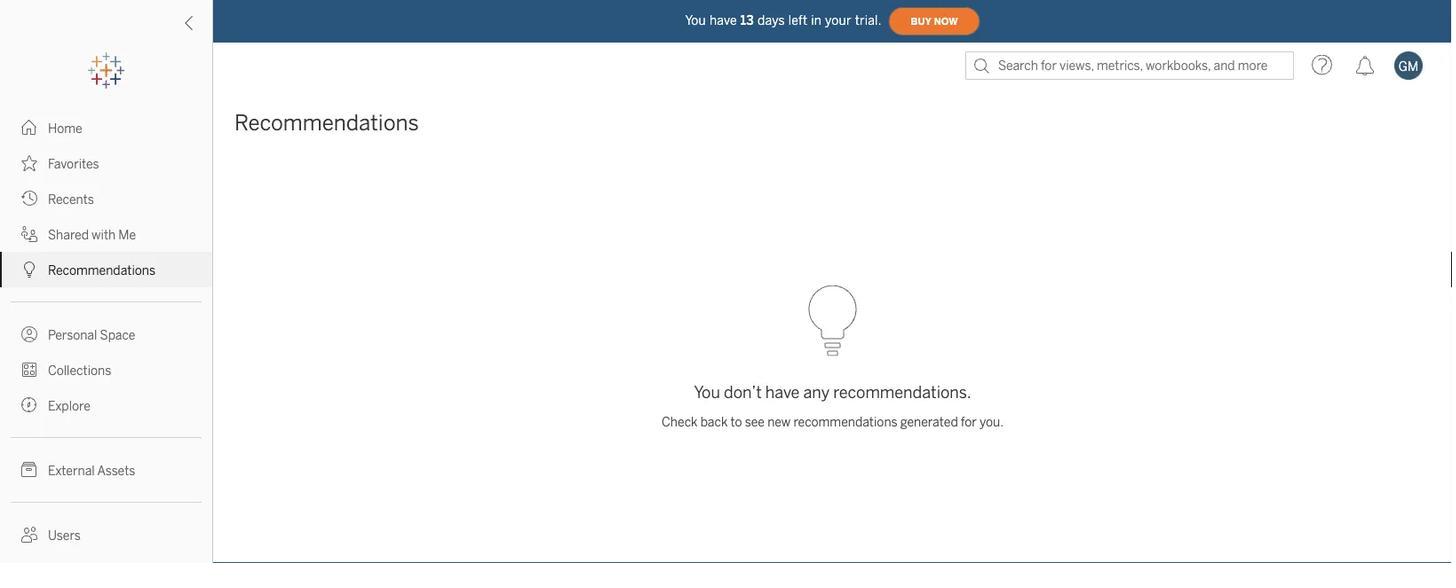 Task type: vqa. For each thing, say whether or not it's contained in the screenshot.
Collections link in the left of the page
yes



Task type: describe. For each thing, give the bounding box(es) containing it.
for
[[961, 416, 977, 430]]

by text only_f5he34f image for personal space
[[21, 327, 37, 343]]

days
[[758, 13, 785, 28]]

shared with me
[[48, 228, 136, 242]]

favorites link
[[0, 146, 212, 181]]

explore link
[[0, 388, 212, 424]]

external
[[48, 464, 95, 479]]

groups image
[[21, 563, 37, 564]]

buy now
[[911, 16, 958, 27]]

generated
[[900, 416, 958, 430]]

recents
[[48, 192, 94, 207]]

users link
[[0, 518, 212, 553]]

recommendations
[[793, 416, 898, 430]]

Search for views, metrics, workbooks, and more text field
[[965, 52, 1294, 80]]

recommendations.
[[833, 383, 971, 402]]

collections
[[48, 364, 111, 378]]

shared
[[48, 228, 89, 242]]

left
[[789, 13, 808, 28]]

external assets link
[[0, 453, 212, 488]]

by text only_f5he34f image for home
[[21, 120, 37, 136]]

1 horizontal spatial recommendations
[[234, 111, 419, 136]]

personal space link
[[0, 317, 212, 353]]

you for you have 13 days left in your trial.
[[685, 13, 706, 28]]

recommendations inside "main navigation. press the up and down arrow keys to access links." "element"
[[48, 263, 155, 278]]

shared with me link
[[0, 217, 212, 252]]

check back to see new recommendations generated for you.
[[662, 416, 1004, 430]]

me
[[118, 228, 136, 242]]

any
[[803, 383, 830, 402]]

recommendations link
[[0, 252, 212, 288]]

navigation panel element
[[0, 53, 212, 564]]

users
[[48, 529, 81, 544]]

with
[[92, 228, 116, 242]]

by text only_f5he34f image for external assets
[[21, 463, 37, 479]]

by text only_f5he34f image for collections
[[21, 362, 37, 378]]

by text only_f5he34f image for explore
[[21, 398, 37, 414]]

13
[[741, 13, 754, 28]]



Task type: locate. For each thing, give the bounding box(es) containing it.
7 by text only_f5he34f image from the top
[[21, 398, 37, 414]]

you left '13' at the right of the page
[[685, 13, 706, 28]]

by text only_f5he34f image inside explore link
[[21, 398, 37, 414]]

1 vertical spatial you
[[694, 383, 720, 402]]

by text only_f5he34f image inside home link
[[21, 120, 37, 136]]

have left '13' at the right of the page
[[710, 13, 737, 28]]

1 vertical spatial by text only_f5he34f image
[[21, 463, 37, 479]]

by text only_f5he34f image inside users link
[[21, 528, 37, 544]]

don't
[[724, 383, 762, 402]]

0 vertical spatial you
[[685, 13, 706, 28]]

buy now button
[[889, 7, 980, 36]]

1 vertical spatial recommendations
[[48, 263, 155, 278]]

by text only_f5he34f image left external on the left of the page
[[21, 463, 37, 479]]

collections link
[[0, 353, 212, 388]]

by text only_f5he34f image for favorites
[[21, 155, 37, 171]]

0 vertical spatial recommendations
[[234, 111, 419, 136]]

personal space
[[48, 328, 135, 343]]

6 by text only_f5he34f image from the top
[[21, 362, 37, 378]]

new
[[767, 416, 791, 430]]

you up back
[[694, 383, 720, 402]]

1 vertical spatial have
[[765, 383, 800, 402]]

favorites
[[48, 157, 99, 171]]

you
[[685, 13, 706, 28], [694, 383, 720, 402]]

0 vertical spatial have
[[710, 13, 737, 28]]

to
[[730, 416, 742, 430]]

5 by text only_f5he34f image from the top
[[21, 327, 37, 343]]

by text only_f5he34f image inside collections link
[[21, 362, 37, 378]]

by text only_f5he34f image inside favorites "link"
[[21, 155, 37, 171]]

buy
[[911, 16, 931, 27]]

4 by text only_f5he34f image from the top
[[21, 262, 37, 278]]

by text only_f5he34f image inside the recommendations link
[[21, 262, 37, 278]]

main navigation. press the up and down arrow keys to access links. element
[[0, 110, 212, 564]]

recommendations
[[234, 111, 419, 136], [48, 263, 155, 278]]

3 by text only_f5he34f image from the top
[[21, 226, 37, 242]]

home link
[[0, 110, 212, 146]]

1 by text only_f5he34f image from the top
[[21, 120, 37, 136]]

have up new
[[765, 383, 800, 402]]

by text only_f5he34f image
[[21, 120, 37, 136], [21, 463, 37, 479]]

1 by text only_f5he34f image from the top
[[21, 155, 37, 171]]

back
[[700, 416, 728, 430]]

now
[[934, 16, 958, 27]]

you.
[[980, 416, 1004, 430]]

by text only_f5he34f image for shared with me
[[21, 226, 37, 242]]

space
[[100, 328, 135, 343]]

0 horizontal spatial have
[[710, 13, 737, 28]]

you don't have any recommendations.
[[694, 383, 971, 402]]

see
[[745, 416, 765, 430]]

0 horizontal spatial recommendations
[[48, 263, 155, 278]]

by text only_f5he34f image
[[21, 155, 37, 171], [21, 191, 37, 207], [21, 226, 37, 242], [21, 262, 37, 278], [21, 327, 37, 343], [21, 362, 37, 378], [21, 398, 37, 414], [21, 528, 37, 544]]

by text only_f5he34f image left home
[[21, 120, 37, 136]]

check
[[662, 416, 698, 430]]

by text only_f5he34f image inside shared with me link
[[21, 226, 37, 242]]

8 by text only_f5he34f image from the top
[[21, 528, 37, 544]]

by text only_f5he34f image inside personal space link
[[21, 327, 37, 343]]

home
[[48, 121, 82, 136]]

0 vertical spatial by text only_f5he34f image
[[21, 120, 37, 136]]

by text only_f5he34f image for recommendations
[[21, 262, 37, 278]]

trial.
[[855, 13, 882, 28]]

have
[[710, 13, 737, 28], [765, 383, 800, 402]]

2 by text only_f5he34f image from the top
[[21, 463, 37, 479]]

by text only_f5he34f image for recents
[[21, 191, 37, 207]]

personal
[[48, 328, 97, 343]]

by text only_f5he34f image for users
[[21, 528, 37, 544]]

2 by text only_f5he34f image from the top
[[21, 191, 37, 207]]

you for you don't have any recommendations.
[[694, 383, 720, 402]]

external assets
[[48, 464, 135, 479]]

by text only_f5he34f image inside recents link
[[21, 191, 37, 207]]

explore
[[48, 399, 90, 414]]

by text only_f5he34f image inside external assets link
[[21, 463, 37, 479]]

your
[[825, 13, 851, 28]]

you have 13 days left in your trial.
[[685, 13, 882, 28]]

assets
[[97, 464, 135, 479]]

in
[[811, 13, 822, 28]]

1 horizontal spatial have
[[765, 383, 800, 402]]

recents link
[[0, 181, 212, 217]]



